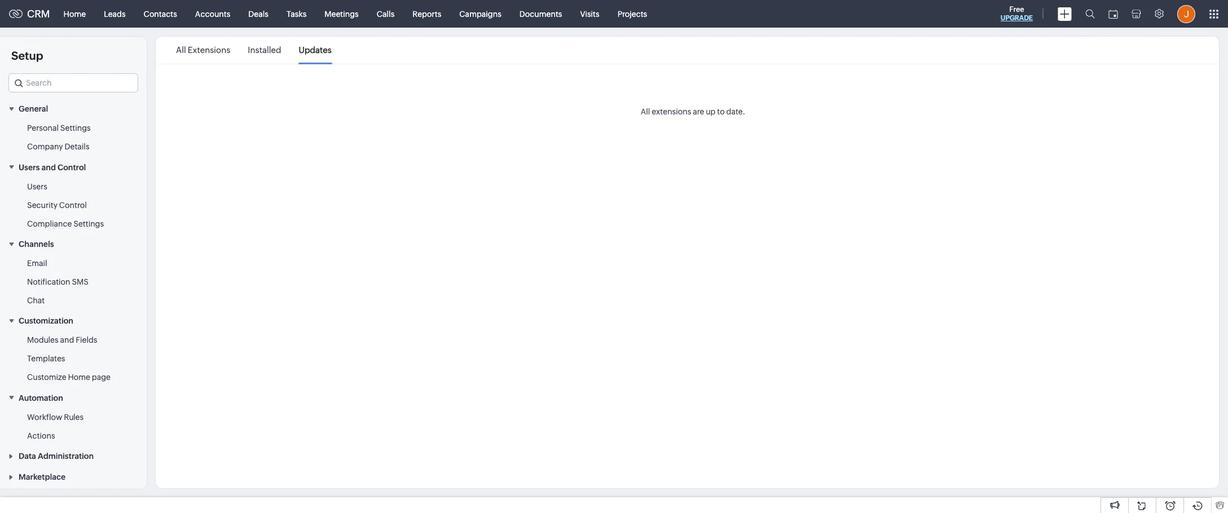 Task type: locate. For each thing, give the bounding box(es) containing it.
settings up channels dropdown button
[[74, 219, 104, 228]]

reports link
[[404, 0, 451, 27]]

automation region
[[0, 409, 147, 446]]

deals link
[[240, 0, 278, 27]]

tasks link
[[278, 0, 316, 27]]

control
[[58, 163, 86, 172], [59, 201, 87, 210]]

home right 'crm'
[[64, 9, 86, 18]]

and inside modules and fields link
[[60, 336, 74, 345]]

and down company
[[42, 163, 56, 172]]

extensions
[[188, 45, 231, 55]]

0 horizontal spatial and
[[42, 163, 56, 172]]

settings
[[60, 124, 91, 133], [74, 219, 104, 228]]

chat
[[27, 296, 45, 305]]

users inside dropdown button
[[19, 163, 40, 172]]

control inside region
[[59, 201, 87, 210]]

security control
[[27, 201, 87, 210]]

users and control
[[19, 163, 86, 172]]

and
[[42, 163, 56, 172], [60, 336, 74, 345]]

all extensions
[[176, 45, 231, 55]]

users link
[[27, 181, 47, 192]]

to
[[718, 107, 725, 116]]

1 horizontal spatial and
[[60, 336, 74, 345]]

and left fields
[[60, 336, 74, 345]]

free
[[1010, 5, 1025, 14]]

1 vertical spatial all
[[641, 107, 651, 116]]

installed link
[[248, 37, 281, 63]]

notification sms link
[[27, 277, 89, 288]]

visits
[[581, 9, 600, 18]]

compliance
[[27, 219, 72, 228]]

0 vertical spatial settings
[[60, 124, 91, 133]]

documents link
[[511, 0, 572, 27]]

email
[[27, 259, 47, 268]]

control up compliance settings 'link' at the left top
[[59, 201, 87, 210]]

customize
[[27, 373, 66, 382]]

marketplace
[[19, 473, 66, 482]]

updates
[[299, 45, 332, 55]]

modules
[[27, 336, 59, 345]]

campaigns link
[[451, 0, 511, 27]]

company
[[27, 142, 63, 151]]

templates
[[27, 355, 65, 364]]

settings inside 'link'
[[74, 219, 104, 228]]

data administration button
[[0, 446, 147, 467]]

and for users
[[42, 163, 56, 172]]

users up security
[[27, 182, 47, 191]]

settings inside the general region
[[60, 124, 91, 133]]

users for users and control
[[19, 163, 40, 172]]

general button
[[0, 98, 147, 119]]

data administration
[[19, 452, 94, 461]]

company details link
[[27, 141, 89, 153]]

1 vertical spatial and
[[60, 336, 74, 345]]

leads link
[[95, 0, 135, 27]]

accounts
[[195, 9, 231, 18]]

0 vertical spatial users
[[19, 163, 40, 172]]

home up automation dropdown button
[[68, 373, 90, 382]]

free upgrade
[[1001, 5, 1034, 22]]

users inside region
[[27, 182, 47, 191]]

are
[[693, 107, 705, 116]]

0 vertical spatial all
[[176, 45, 186, 55]]

automation button
[[0, 387, 147, 409]]

modules and fields link
[[27, 335, 97, 346]]

leads
[[104, 9, 126, 18]]

and for modules
[[60, 336, 74, 345]]

workflow rules link
[[27, 412, 84, 423]]

deals
[[249, 9, 269, 18]]

sms
[[72, 278, 89, 287]]

1 vertical spatial home
[[68, 373, 90, 382]]

search image
[[1086, 9, 1096, 19]]

customization region
[[0, 332, 147, 387]]

users
[[19, 163, 40, 172], [27, 182, 47, 191]]

and inside users and control dropdown button
[[42, 163, 56, 172]]

0 horizontal spatial all
[[176, 45, 186, 55]]

home
[[64, 9, 86, 18], [68, 373, 90, 382]]

users up users link
[[19, 163, 40, 172]]

chat link
[[27, 295, 45, 307]]

projects
[[618, 9, 648, 18]]

1 vertical spatial control
[[59, 201, 87, 210]]

1 horizontal spatial all
[[641, 107, 651, 116]]

search element
[[1079, 0, 1103, 28]]

1 vertical spatial settings
[[74, 219, 104, 228]]

fields
[[76, 336, 97, 345]]

0 vertical spatial home
[[64, 9, 86, 18]]

marketplace button
[[0, 467, 147, 488]]

automation
[[19, 394, 63, 403]]

settings up details in the top left of the page
[[60, 124, 91, 133]]

page
[[92, 373, 111, 382]]

actions
[[27, 432, 55, 441]]

0 vertical spatial control
[[58, 163, 86, 172]]

workflow rules
[[27, 413, 84, 422]]

compliance settings
[[27, 219, 104, 228]]

accounts link
[[186, 0, 240, 27]]

control down details in the top left of the page
[[58, 163, 86, 172]]

email link
[[27, 258, 47, 269]]

0 vertical spatial and
[[42, 163, 56, 172]]

None field
[[8, 73, 138, 93]]

actions link
[[27, 431, 55, 442]]

1 vertical spatial users
[[27, 182, 47, 191]]

channels region
[[0, 255, 147, 311]]



Task type: vqa. For each thing, say whether or not it's contained in the screenshot.
'CRM' LINK
yes



Task type: describe. For each thing, give the bounding box(es) containing it.
extensions
[[652, 107, 692, 116]]

projects link
[[609, 0, 657, 27]]

administration
[[38, 452, 94, 461]]

general region
[[0, 119, 147, 157]]

create menu element
[[1052, 0, 1079, 27]]

upgrade
[[1001, 14, 1034, 22]]

channels button
[[0, 234, 147, 255]]

meetings link
[[316, 0, 368, 27]]

security
[[27, 201, 58, 210]]

personal
[[27, 124, 59, 133]]

users and control region
[[0, 178, 147, 234]]

contacts link
[[135, 0, 186, 27]]

users and control button
[[0, 157, 147, 178]]

visits link
[[572, 0, 609, 27]]

profile element
[[1171, 0, 1203, 27]]

data
[[19, 452, 36, 461]]

users for users
[[27, 182, 47, 191]]

documents
[[520, 9, 563, 18]]

customization button
[[0, 311, 147, 332]]

all for all extensions are up to date.
[[641, 107, 651, 116]]

setup
[[11, 49, 43, 62]]

updates link
[[299, 37, 332, 63]]

customize home page
[[27, 373, 111, 382]]

installed
[[248, 45, 281, 55]]

crm link
[[9, 8, 50, 20]]

meetings
[[325, 9, 359, 18]]

channels
[[19, 240, 54, 249]]

details
[[65, 142, 89, 151]]

crm
[[27, 8, 50, 20]]

security control link
[[27, 200, 87, 211]]

campaigns
[[460, 9, 502, 18]]

notification sms
[[27, 278, 89, 287]]

reports
[[413, 9, 442, 18]]

profile image
[[1178, 5, 1196, 23]]

personal settings
[[27, 124, 91, 133]]

customization
[[19, 317, 73, 326]]

control inside dropdown button
[[58, 163, 86, 172]]

templates link
[[27, 354, 65, 365]]

general
[[19, 105, 48, 114]]

calls link
[[368, 0, 404, 27]]

home inside customization region
[[68, 373, 90, 382]]

Search text field
[[9, 74, 138, 92]]

settings for personal settings
[[60, 124, 91, 133]]

workflow
[[27, 413, 62, 422]]

compliance settings link
[[27, 218, 104, 230]]

settings for compliance settings
[[74, 219, 104, 228]]

home link
[[55, 0, 95, 27]]

company details
[[27, 142, 89, 151]]

calls
[[377, 9, 395, 18]]

personal settings link
[[27, 123, 91, 134]]

notification
[[27, 278, 70, 287]]

all extensions link
[[176, 37, 231, 63]]

date.
[[727, 107, 746, 116]]

up
[[706, 107, 716, 116]]

customize home page link
[[27, 372, 111, 384]]

modules and fields
[[27, 336, 97, 345]]

all for all extensions
[[176, 45, 186, 55]]

all extensions are up to date.
[[641, 107, 746, 116]]

contacts
[[144, 9, 177, 18]]

create menu image
[[1058, 7, 1073, 21]]

calendar image
[[1109, 9, 1119, 18]]

tasks
[[287, 9, 307, 18]]

rules
[[64, 413, 84, 422]]



